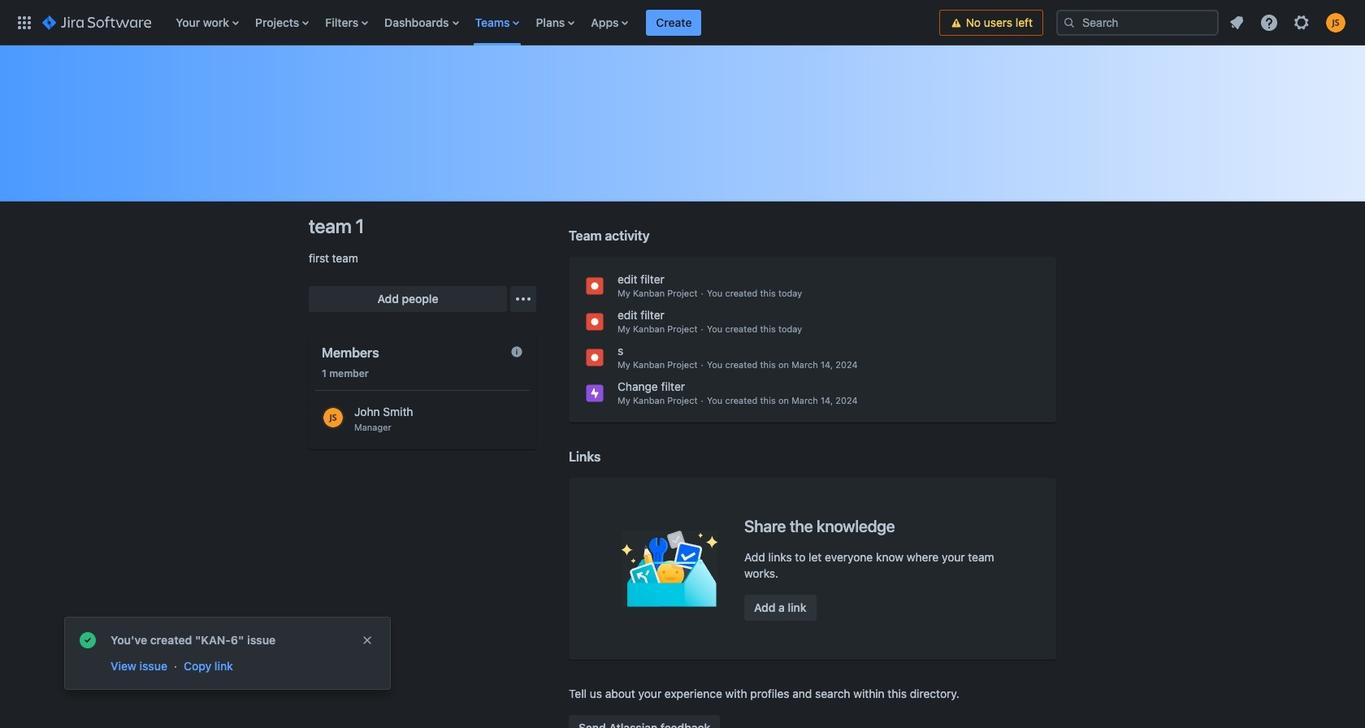 Task type: describe. For each thing, give the bounding box(es) containing it.
notifications image
[[1227, 13, 1247, 32]]

settings image
[[1292, 13, 1312, 32]]

you must be invited or approved by a member to join this team. image
[[510, 345, 523, 358]]

1 horizontal spatial list
[[1223, 8, 1356, 37]]

appswitcher icon image
[[15, 13, 34, 32]]

success image
[[78, 631, 98, 650]]

0 horizontal spatial list
[[168, 0, 939, 45]]



Task type: vqa. For each thing, say whether or not it's contained in the screenshot.
tab list at the top of page
no



Task type: locate. For each thing, give the bounding box(es) containing it.
your profile and settings image
[[1327, 13, 1346, 32]]

list item
[[647, 0, 702, 45]]

banner
[[0, 0, 1366, 46]]

alert
[[65, 618, 390, 689]]

search image
[[1063, 16, 1076, 29]]

list
[[168, 0, 939, 45], [1223, 8, 1356, 37]]

help image
[[1260, 13, 1279, 32]]

None search field
[[1057, 9, 1219, 35]]

Search field
[[1057, 9, 1219, 35]]

jira software image
[[42, 13, 151, 32], [42, 13, 151, 32]]

actions image
[[514, 289, 533, 309]]

primary element
[[10, 0, 939, 45]]

dismiss image
[[361, 634, 374, 647]]



